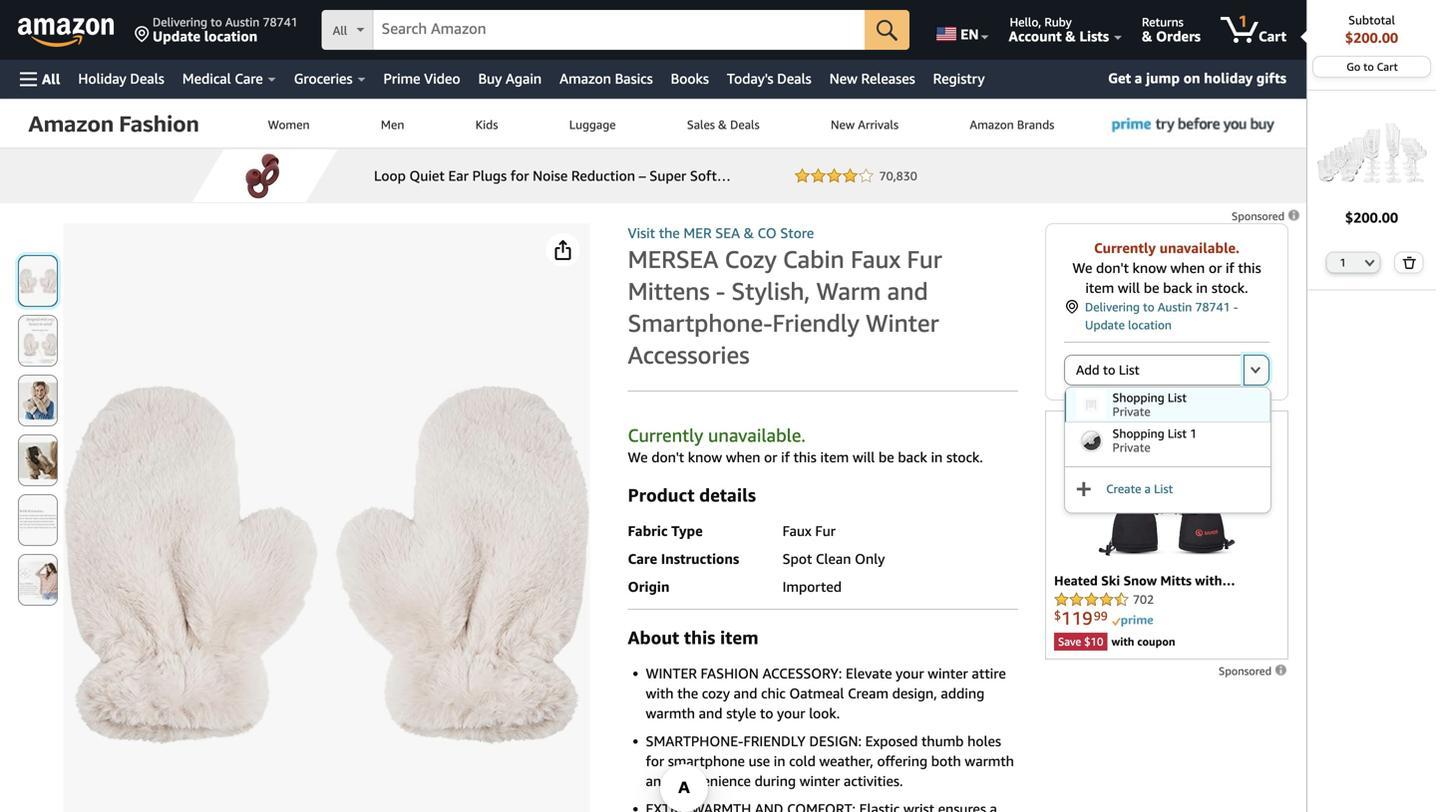 Task type: vqa. For each thing, say whether or not it's contained in the screenshot.
Kids
yes



Task type: describe. For each thing, give the bounding box(es) containing it.
buy
[[478, 70, 502, 87]]

1 horizontal spatial when
[[1170, 260, 1205, 276]]

1 vertical spatial currently
[[628, 425, 703, 446]]

1 vertical spatial this
[[793, 449, 817, 466]]

1 vertical spatial unavailable.
[[708, 425, 806, 446]]

exposed
[[865, 734, 918, 750]]

navigation navigation
[[0, 0, 1436, 813]]

amazon for amazon brands
[[970, 118, 1014, 132]]

prime try before you buy image
[[1103, 100, 1285, 149]]

spot clean only
[[782, 551, 885, 567]]

1 horizontal spatial back
[[1163, 280, 1192, 296]]

dropdown image
[[1251, 366, 1261, 374]]

1 vertical spatial leave feedback on sponsored ad element
[[1219, 665, 1289, 678]]

shopping list image
[[1076, 390, 1106, 420]]

design:
[[809, 734, 862, 750]]

en link
[[925, 5, 998, 55]]

mittens
[[628, 277, 710, 306]]

the inside winter fashion accessory: elevate your winter attire with the cozy and chic oatmeal cream design, adding warmth and style to your look.
[[677, 686, 698, 702]]

deals for holiday deals
[[130, 70, 164, 87]]

details
[[699, 485, 756, 506]]

cabin
[[783, 245, 844, 274]]

for
[[646, 753, 664, 770]]

today's deals
[[727, 70, 812, 87]]

1 horizontal spatial 1
[[1238, 11, 1248, 30]]

weather,
[[819, 753, 874, 770]]

oatmeal
[[789, 686, 844, 702]]

smartphone-
[[628, 309, 772, 338]]

style
[[726, 706, 756, 722]]

clean
[[816, 551, 851, 567]]

list inside shopping list 1 private
[[1168, 427, 1187, 441]]

0 horizontal spatial back
[[898, 449, 927, 466]]

care inside navigation navigation
[[235, 70, 263, 87]]

today's deals link
[[718, 65, 820, 93]]

dropdown image
[[1365, 259, 1375, 267]]

go to cart
[[1347, 60, 1398, 73]]

kids
[[475, 118, 498, 132]]

arrivals
[[858, 118, 899, 132]]

new arrivals
[[831, 118, 899, 132]]

convenience
[[673, 773, 751, 790]]

get a jump on holiday gifts
[[1108, 70, 1287, 86]]

1 vertical spatial care
[[628, 551, 657, 567]]

and up style
[[734, 686, 757, 702]]

update inside delivering to austin 78741 update location
[[153, 28, 201, 44]]

0 horizontal spatial item
[[720, 627, 759, 649]]

0 horizontal spatial be
[[879, 449, 894, 466]]

delivering for location
[[153, 15, 207, 29]]

product
[[628, 485, 695, 506]]

0 horizontal spatial stock.
[[946, 449, 983, 466]]

shopping list 1 private
[[1113, 427, 1197, 455]]

prime
[[383, 70, 420, 87]]

buy again link
[[469, 65, 551, 93]]

medical
[[182, 70, 231, 87]]

returns
[[1142, 15, 1184, 29]]

visit
[[628, 225, 655, 241]]

about
[[628, 627, 679, 649]]

accessories
[[628, 341, 750, 370]]

warmth inside smartphone-friendly design: exposed thumb holes for smartphone use in cold weather, offering both warmth and convenience during winter activities.
[[965, 753, 1014, 770]]

1 horizontal spatial will
[[1118, 280, 1140, 296]]

go
[[1347, 60, 1361, 73]]

subtotal
[[1348, 13, 1395, 27]]

winter inside winter fashion accessory: elevate your winter attire with the cozy and chic oatmeal cream design, adding warmth and style to your look.
[[928, 666, 968, 682]]

all button
[[11, 60, 69, 99]]

winter
[[646, 666, 697, 682]]

1 vertical spatial when
[[726, 449, 760, 466]]

all inside search field
[[333, 23, 347, 37]]

subtotal $200.00
[[1345, 13, 1398, 46]]

1 horizontal spatial if
[[1226, 260, 1234, 276]]

amazon for amazon basics
[[560, 70, 611, 87]]

1 vertical spatial if
[[781, 449, 790, 466]]

warmth inside winter fashion accessory: elevate your winter attire with the cozy and chic oatmeal cream design, adding warmth and style to your look.
[[646, 706, 695, 722]]

men link
[[345, 100, 440, 148]]

brands
[[1017, 118, 1054, 132]]

add to list
[[1076, 363, 1140, 378]]

groceries
[[294, 70, 353, 87]]

delivering to austin 78741 update location
[[153, 15, 298, 44]]

0 vertical spatial don't
[[1096, 260, 1129, 276]]

1 horizontal spatial know
[[1133, 260, 1167, 276]]

0 vertical spatial your
[[896, 666, 924, 682]]

1 inside shopping list 1 private
[[1190, 427, 1197, 441]]

prime video
[[383, 70, 460, 87]]

2 horizontal spatial in
[[1196, 280, 1208, 296]]

books link
[[662, 65, 718, 93]]

1 $200.00 from the top
[[1345, 29, 1398, 46]]

1 vertical spatial fur
[[815, 523, 836, 540]]

1 vertical spatial currently unavailable. we don't know when or if this item will be back in stock.
[[628, 425, 983, 466]]

look.
[[809, 706, 840, 722]]

Add to List radio
[[1064, 355, 1244, 386]]

thumb
[[922, 734, 964, 750]]

groceries link
[[285, 65, 374, 93]]

1 vertical spatial 1
[[1340, 256, 1346, 269]]

amazon brands link
[[934, 100, 1090, 148]]

instructions
[[661, 551, 739, 567]]

registry link
[[924, 65, 994, 93]]

0 horizontal spatial will
[[853, 449, 875, 466]]

location inside delivering to austin 78741 update location
[[204, 28, 258, 44]]

delivering to austin 78741 - update location link
[[1064, 298, 1270, 334]]

mersea
[[628, 245, 718, 274]]

holiday
[[78, 70, 126, 87]]

list right create on the bottom of the page
[[1154, 482, 1173, 496]]

1 horizontal spatial deals
[[730, 118, 760, 132]]

shopping list private
[[1113, 391, 1187, 419]]

0 horizontal spatial cart
[[1259, 28, 1287, 44]]

fabric type
[[628, 523, 703, 540]]

1 vertical spatial sponsored link
[[1219, 664, 1289, 678]]

care instructions
[[628, 551, 739, 567]]

smartphone-friendly design: exposed thumb holes for smartphone use in cold weather, offering both warmth and convenience during winter activities.
[[646, 734, 1014, 790]]

activities.
[[844, 773, 903, 790]]

1 horizontal spatial in
[[931, 449, 943, 466]]

78741 for -
[[1195, 300, 1230, 314]]

sales
[[687, 118, 715, 132]]

sea
[[715, 225, 740, 241]]

- inside delivering to austin 78741 - update location
[[1233, 300, 1238, 314]]

sales & deals
[[687, 118, 760, 132]]

1 vertical spatial don't
[[651, 449, 684, 466]]

0 vertical spatial currently unavailable. we don't know when or if this item will be back in stock.
[[1072, 240, 1261, 296]]

stylish,
[[732, 277, 810, 306]]

amazon fashion image
[[28, 100, 219, 150]]

mer
[[684, 225, 712, 241]]

adding
[[941, 686, 985, 702]]

luggage link
[[534, 100, 651, 148]]

account & lists
[[1009, 28, 1109, 44]]

amazon basics
[[560, 70, 653, 87]]

about this item
[[628, 627, 759, 649]]

in inside smartphone-friendly design: exposed thumb holes for smartphone use in cold weather, offering both warmth and convenience during winter activities.
[[774, 753, 785, 770]]

location inside delivering to austin 78741 - update location
[[1128, 318, 1172, 332]]

holes
[[968, 734, 1001, 750]]

origin
[[628, 579, 670, 595]]

1 vertical spatial we
[[628, 449, 648, 466]]

winter inside smartphone-friendly design: exposed thumb holes for smartphone use in cold weather, offering both warmth and convenience during winter activities.
[[800, 773, 840, 790]]

holiday
[[1204, 70, 1253, 86]]

0 vertical spatial or
[[1209, 260, 1222, 276]]

0 vertical spatial we
[[1072, 260, 1092, 276]]

1 vertical spatial or
[[764, 449, 777, 466]]

amazon image
[[18, 18, 115, 48]]

to for go to cart
[[1363, 60, 1374, 73]]

2 vertical spatial this
[[684, 627, 715, 649]]

sales & deals link
[[651, 100, 795, 148]]

returns & orders
[[1142, 15, 1201, 44]]

Add to List submit
[[1065, 356, 1244, 385]]

all inside "button"
[[42, 71, 60, 87]]

to for add to list
[[1103, 363, 1115, 378]]

create a list link
[[1106, 479, 1173, 496]]



Task type: locate. For each thing, give the bounding box(es) containing it.
list
[[1119, 363, 1140, 378], [1168, 391, 1187, 405], [1168, 427, 1187, 441], [1154, 482, 1173, 496]]

visit the mer sea & co store mersea cozy cabin faux fur mittens - stylish, warm and smartphone-friendly winter accessories
[[628, 225, 942, 370]]

to right add
[[1103, 363, 1115, 378]]

1 vertical spatial the
[[677, 686, 698, 702]]

1
[[1238, 11, 1248, 30], [1340, 256, 1346, 269], [1190, 427, 1197, 441]]

warmth down "with"
[[646, 706, 695, 722]]

0 vertical spatial new
[[829, 70, 858, 87]]

1 horizontal spatial winter
[[928, 666, 968, 682]]

back
[[1163, 280, 1192, 296], [898, 449, 927, 466]]

currently up delivering to austin 78741 - update location
[[1094, 240, 1156, 256]]

use
[[749, 753, 770, 770]]

location
[[204, 28, 258, 44], [1128, 318, 1172, 332]]

1 vertical spatial amazon
[[970, 118, 1014, 132]]

& left orders
[[1142, 28, 1152, 44]]

- inside visit the mer sea & co store mersea cozy cabin faux fur mittens - stylish, warm and smartphone-friendly winter accessories
[[716, 277, 725, 306]]

leave feedback on sponsored ad element
[[1232, 210, 1301, 223], [1219, 665, 1289, 678]]

shopping inside shopping list private
[[1113, 391, 1165, 405]]

deals right today's
[[777, 70, 812, 87]]

account
[[1009, 28, 1062, 44]]

women
[[268, 118, 310, 132]]

will
[[1118, 280, 1140, 296], [853, 449, 875, 466]]

1 down add to list option group
[[1190, 427, 1197, 441]]

1 vertical spatial stock.
[[946, 449, 983, 466]]

delivering inside delivering to austin 78741 update location
[[153, 15, 207, 29]]

currently up product
[[628, 425, 703, 446]]

1 horizontal spatial item
[[820, 449, 849, 466]]

cart
[[1259, 28, 1287, 44], [1377, 60, 1398, 73]]

if
[[1226, 260, 1234, 276], [781, 449, 790, 466]]

& inside visit the mer sea & co store mersea cozy cabin faux fur mittens - stylish, warm and smartphone-friendly winter accessories
[[744, 225, 754, 241]]

shopping for shopping list
[[1113, 391, 1165, 405]]

new
[[829, 70, 858, 87], [831, 118, 855, 132]]

None submit
[[865, 10, 910, 50], [1395, 253, 1423, 273], [19, 256, 57, 306], [19, 316, 57, 366], [1245, 356, 1269, 385], [19, 376, 57, 426], [19, 436, 57, 486], [19, 496, 57, 546], [19, 556, 57, 605], [865, 10, 910, 50], [1395, 253, 1423, 273], [19, 256, 57, 306], [19, 316, 57, 366], [1245, 356, 1269, 385], [19, 376, 57, 426], [19, 436, 57, 486], [19, 496, 57, 546], [19, 556, 57, 605]]

1 vertical spatial cart
[[1377, 60, 1398, 73]]

amazon left 'brands'
[[970, 118, 1014, 132]]

and inside visit the mer sea & co store mersea cozy cabin faux fur mittens - stylish, warm and smartphone-friendly winter accessories
[[887, 277, 928, 306]]

delete image
[[1402, 256, 1417, 269]]

1 vertical spatial item
[[820, 449, 849, 466]]

1 horizontal spatial -
[[1233, 300, 1238, 314]]

shopping down shopping list private
[[1113, 427, 1165, 441]]

releases
[[861, 70, 915, 87]]

1 left dropdown image
[[1340, 256, 1346, 269]]

0 vertical spatial cart
[[1259, 28, 1287, 44]]

update up the medical
[[153, 28, 201, 44]]

we
[[1072, 260, 1092, 276], [628, 449, 648, 466]]

0 vertical spatial in
[[1196, 280, 1208, 296]]

1 vertical spatial sponsored
[[1219, 665, 1275, 678]]

friendly
[[772, 309, 860, 338]]

care right the medical
[[235, 70, 263, 87]]

imported
[[782, 579, 842, 595]]

delivering up 'add to list'
[[1085, 300, 1140, 314]]

+
[[1075, 471, 1093, 507]]

None radio
[[1244, 355, 1270, 386]]

faux fur
[[782, 523, 836, 540]]

only
[[855, 551, 885, 567]]

the down winter
[[677, 686, 698, 702]]

winter
[[866, 309, 939, 338]]

item up faux fur
[[820, 449, 849, 466]]

jump
[[1146, 70, 1180, 86]]

deals right sales
[[730, 118, 760, 132]]

friendly
[[744, 734, 806, 750]]

in
[[1196, 280, 1208, 296], [931, 449, 943, 466], [774, 753, 785, 770]]

mersea cozy cabin faux fur mittens - stylish, warm and smartphone-friendly winter accessories image
[[63, 386, 590, 745]]

delivering inside delivering to austin 78741 - update location
[[1085, 300, 1140, 314]]

prime video link
[[374, 65, 469, 93]]

deals for today's deals
[[777, 70, 812, 87]]

0 horizontal spatial location
[[204, 28, 258, 44]]

if up faux fur
[[781, 449, 790, 466]]

$200.00 down subtotal
[[1345, 29, 1398, 46]]

& inside sales & deals link
[[718, 118, 727, 132]]

item up delivering to austin 78741 - update location
[[1085, 280, 1114, 296]]

new left releases
[[829, 70, 858, 87]]

new arrivals link
[[795, 100, 934, 148]]

austin up add to list option group
[[1158, 300, 1192, 314]]

and
[[887, 277, 928, 306], [734, 686, 757, 702], [699, 706, 723, 722], [646, 773, 670, 790]]

2 $200.00 from the top
[[1345, 210, 1398, 226]]

warmth
[[646, 706, 695, 722], [965, 753, 1014, 770]]

lists
[[1079, 28, 1109, 44]]

& for account
[[1065, 28, 1076, 44]]

we up delivering to austin 78741 - update location
[[1072, 260, 1092, 276]]

1 horizontal spatial all
[[333, 23, 347, 37]]

1 horizontal spatial currently unavailable. we don't know when or if this item will be back in stock.
[[1072, 240, 1261, 296]]

0 vertical spatial stock.
[[1212, 280, 1248, 296]]

0 vertical spatial faux
[[851, 245, 901, 274]]

location up "medical care" link
[[204, 28, 258, 44]]

0 vertical spatial austin
[[225, 15, 260, 29]]

amazon up luggage link
[[560, 70, 611, 87]]

leeway home - stock the bar - 20 piece set image
[[1317, 99, 1426, 208]]

amazon basics link
[[551, 65, 662, 93]]

go to cart link
[[1314, 57, 1430, 77]]

unavailable. up details
[[708, 425, 806, 446]]

private up create a list link
[[1113, 441, 1151, 455]]

warm
[[816, 277, 881, 306]]

0 horizontal spatial currently
[[628, 425, 703, 446]]

to up the medical care
[[211, 15, 222, 29]]

new inside new arrivals link
[[831, 118, 855, 132]]

austin inside delivering to austin 78741 update location
[[225, 15, 260, 29]]

78741 up groceries
[[263, 15, 298, 29]]

to right go
[[1363, 60, 1374, 73]]

cart right go
[[1377, 60, 1398, 73]]

78741 up add to list option group
[[1195, 300, 1230, 314]]

winter
[[928, 666, 968, 682], [800, 773, 840, 790]]

78741 inside delivering to austin 78741 - update location
[[1195, 300, 1230, 314]]

delivering for update
[[1085, 300, 1140, 314]]

0 horizontal spatial warmth
[[646, 706, 695, 722]]

1 up holiday
[[1238, 11, 1248, 30]]

1 vertical spatial back
[[898, 449, 927, 466]]

2 horizontal spatial item
[[1085, 280, 1114, 296]]

0 vertical spatial warmth
[[646, 706, 695, 722]]

0 horizontal spatial all
[[42, 71, 60, 87]]

en
[[961, 26, 979, 42]]

0 horizontal spatial faux
[[782, 523, 812, 540]]

78741
[[263, 15, 298, 29], [1195, 300, 1230, 314]]

1 horizontal spatial be
[[1144, 280, 1159, 296]]

2 private from the top
[[1113, 441, 1151, 455]]

1 horizontal spatial cart
[[1377, 60, 1398, 73]]

this up delivering to austin 78741 - update location link
[[1238, 260, 1261, 276]]

new for new arrivals
[[831, 118, 855, 132]]

holiday deals
[[78, 70, 164, 87]]

austin for location
[[225, 15, 260, 29]]

& for returns
[[1142, 28, 1152, 44]]

your down chic
[[777, 706, 805, 722]]

sponsored
[[1232, 210, 1288, 223], [1219, 665, 1275, 678]]

all up groceries link
[[333, 23, 347, 37]]

& inside returns & orders
[[1142, 28, 1152, 44]]

list inside shopping list private
[[1168, 391, 1187, 405]]

winter up adding
[[928, 666, 968, 682]]

deals
[[130, 70, 164, 87], [777, 70, 812, 87], [730, 118, 760, 132]]

1 horizontal spatial or
[[1209, 260, 1222, 276]]

all
[[333, 23, 347, 37], [42, 71, 60, 87]]

2 horizontal spatial this
[[1238, 260, 1261, 276]]

know up product details at the bottom of page
[[688, 449, 722, 466]]

1 vertical spatial location
[[1128, 318, 1172, 332]]

austin inside delivering to austin 78741 - update location
[[1158, 300, 1192, 314]]

78741 for update
[[263, 15, 298, 29]]

store
[[780, 225, 814, 241]]

luggage
[[569, 118, 616, 132]]

fur inside visit the mer sea & co store mersea cozy cabin faux fur mittens - stylish, warm and smartphone-friendly winter accessories
[[907, 245, 942, 274]]

buy again
[[478, 70, 542, 87]]

delivering to austin 78741 - update location
[[1085, 300, 1238, 332]]

1 horizontal spatial don't
[[1096, 260, 1129, 276]]

sponsored link
[[1232, 206, 1301, 226], [1219, 664, 1289, 678]]

spot
[[782, 551, 812, 567]]

cold
[[789, 753, 816, 770]]

list down add to list option group
[[1168, 391, 1187, 405]]

don't
[[1096, 260, 1129, 276], [651, 449, 684, 466]]

chic
[[761, 686, 786, 702]]

0 vertical spatial location
[[204, 28, 258, 44]]

austin up "medical care" link
[[225, 15, 260, 29]]

1 vertical spatial delivering
[[1085, 300, 1140, 314]]

sponsored for the top leave feedback on sponsored ad element
[[1232, 210, 1288, 223]]

cart up gifts
[[1259, 28, 1287, 44]]

kids link
[[440, 100, 534, 148]]

currently unavailable. we don't know when or if this item will be back in stock. up delivering to austin 78741 - update location link
[[1072, 240, 1261, 296]]

medical care link
[[173, 65, 285, 93]]

2 shopping from the top
[[1113, 427, 1165, 441]]

create a list
[[1106, 482, 1173, 496]]

a for get
[[1135, 70, 1142, 86]]

1 vertical spatial $200.00
[[1345, 210, 1398, 226]]

All search field
[[322, 10, 910, 52]]

0 vertical spatial private
[[1113, 405, 1151, 419]]

0 vertical spatial sponsored link
[[1232, 206, 1301, 226]]

smartphone-
[[646, 734, 744, 750]]

0 vertical spatial currently
[[1094, 240, 1156, 256]]

ruby
[[1045, 15, 1072, 29]]

sponsored for the bottommost leave feedback on sponsored ad element
[[1219, 665, 1275, 678]]

0 horizontal spatial 78741
[[263, 15, 298, 29]]

& for sales
[[718, 118, 727, 132]]

list inside radio
[[1119, 363, 1140, 378]]

this up faux fur
[[793, 449, 817, 466]]

and inside smartphone-friendly design: exposed thumb holes for smartphone use in cold weather, offering both warmth and convenience during winter activities.
[[646, 773, 670, 790]]

1 vertical spatial be
[[879, 449, 894, 466]]

offering
[[877, 753, 928, 770]]

item up fashion
[[720, 627, 759, 649]]

cream
[[848, 686, 889, 702]]

0 vertical spatial winter
[[928, 666, 968, 682]]

to inside delivering to austin 78741 - update location
[[1143, 300, 1155, 314]]

a right get
[[1135, 70, 1142, 86]]

if up delivering to austin 78741 - update location link
[[1226, 260, 1234, 276]]

new releases
[[829, 70, 915, 87]]

private inside shopping list private
[[1113, 405, 1151, 419]]

0 vertical spatial item
[[1085, 280, 1114, 296]]

1 vertical spatial know
[[688, 449, 722, 466]]

1 horizontal spatial currently
[[1094, 240, 1156, 256]]

faux up the warm
[[851, 245, 901, 274]]

2 vertical spatial item
[[720, 627, 759, 649]]

when
[[1170, 260, 1205, 276], [726, 449, 760, 466]]

0 vertical spatial leave feedback on sponsored ad element
[[1232, 210, 1301, 223]]

0 horizontal spatial unavailable.
[[708, 425, 806, 446]]

know up delivering to austin 78741 - update location
[[1133, 260, 1167, 276]]

& left co
[[744, 225, 754, 241]]

1 vertical spatial faux
[[782, 523, 812, 540]]

-
[[716, 277, 725, 306], [1233, 300, 1238, 314]]

when up details
[[726, 449, 760, 466]]

0 vertical spatial back
[[1163, 280, 1192, 296]]

0 vertical spatial if
[[1226, 260, 1234, 276]]

deals right holiday
[[130, 70, 164, 87]]

to for delivering to austin 78741 update location
[[211, 15, 222, 29]]

your up design,
[[896, 666, 924, 682]]

1 horizontal spatial austin
[[1158, 300, 1192, 314]]

all down amazon image
[[42, 71, 60, 87]]

0 vertical spatial update
[[153, 28, 201, 44]]

co
[[758, 225, 777, 241]]

fur up clean
[[815, 523, 836, 540]]

don't up delivering to austin 78741 - update location
[[1096, 260, 1129, 276]]

fabric
[[628, 523, 668, 540]]

0 horizontal spatial amazon
[[560, 70, 611, 87]]

the inside visit the mer sea & co store mersea cozy cabin faux fur mittens - stylish, warm and smartphone-friendly winter accessories
[[659, 225, 680, 241]]

add to list option group
[[1064, 355, 1270, 386]]

attire
[[972, 666, 1006, 682]]

- up smartphone-
[[716, 277, 725, 306]]

and down cozy
[[699, 706, 723, 722]]

- up add to list option group
[[1233, 300, 1238, 314]]

accessory:
[[763, 666, 842, 682]]

1 private from the top
[[1113, 405, 1151, 419]]

list up shopping list private
[[1119, 363, 1140, 378]]

1 horizontal spatial your
[[896, 666, 924, 682]]

Search Amazon text field
[[374, 11, 865, 49]]

1 vertical spatial shopping
[[1113, 427, 1165, 441]]

to for delivering to austin 78741 - update location
[[1143, 300, 1155, 314]]

winter down cold
[[800, 773, 840, 790]]

both
[[931, 753, 961, 770]]

a inside navigation
[[1135, 70, 1142, 86]]

a for create
[[1145, 482, 1151, 496]]

private inside shopping list 1 private
[[1113, 441, 1151, 455]]

unavailable. up delivering to austin 78741 - update location link
[[1160, 240, 1240, 256]]

& left the lists
[[1065, 28, 1076, 44]]

private up shopping list 1 private
[[1113, 405, 1151, 419]]

amazon
[[560, 70, 611, 87], [970, 118, 1014, 132]]

0 horizontal spatial your
[[777, 706, 805, 722]]

0 horizontal spatial currently unavailable. we don't know when or if this item will be back in stock.
[[628, 425, 983, 466]]

stock.
[[1212, 280, 1248, 296], [946, 449, 983, 466]]

update
[[153, 28, 201, 44], [1085, 318, 1125, 332]]

fur up winter
[[907, 245, 942, 274]]

1 horizontal spatial faux
[[851, 245, 901, 274]]

new for new releases
[[829, 70, 858, 87]]

winter fashion accessory: elevate your winter attire with the cozy and chic oatmeal cream design, adding warmth and style to your look.
[[646, 666, 1006, 722]]

shopping list 1 image
[[1076, 426, 1106, 456]]

0 vertical spatial $200.00
[[1345, 29, 1398, 46]]

0 vertical spatial when
[[1170, 260, 1205, 276]]

to inside radio
[[1103, 363, 1115, 378]]

to down chic
[[760, 706, 773, 722]]

item
[[1085, 280, 1114, 296], [820, 449, 849, 466], [720, 627, 759, 649]]

elevate
[[846, 666, 892, 682]]

1 vertical spatial your
[[777, 706, 805, 722]]

$200.00 up dropdown image
[[1345, 210, 1398, 226]]

to inside delivering to austin 78741 update location
[[211, 15, 222, 29]]

0 vertical spatial amazon
[[560, 70, 611, 87]]

faux inside visit the mer sea & co store mersea cozy cabin faux fur mittens - stylish, warm and smartphone-friendly winter accessories
[[851, 245, 901, 274]]

2 horizontal spatial 1
[[1340, 256, 1346, 269]]

again
[[506, 70, 542, 87]]

& right sales
[[718, 118, 727, 132]]

1 horizontal spatial this
[[793, 449, 817, 466]]

warmth down holes
[[965, 753, 1014, 770]]

shopping down add to list radio
[[1113, 391, 1165, 405]]

austin for update
[[1158, 300, 1192, 314]]

design,
[[892, 686, 937, 702]]

0 horizontal spatial delivering
[[153, 15, 207, 29]]

amazon brands
[[970, 118, 1054, 132]]

to up add to list radio
[[1143, 300, 1155, 314]]

0 horizontal spatial know
[[688, 449, 722, 466]]

1 horizontal spatial update
[[1085, 318, 1125, 332]]

we up product
[[628, 449, 648, 466]]

delivering up the medical
[[153, 15, 207, 29]]

0 vertical spatial fur
[[907, 245, 942, 274]]

new inside new releases link
[[829, 70, 858, 87]]

0 vertical spatial unavailable.
[[1160, 240, 1240, 256]]

1 horizontal spatial fur
[[907, 245, 942, 274]]

0 horizontal spatial winter
[[800, 773, 840, 790]]

location up add to list radio
[[1128, 318, 1172, 332]]

0 horizontal spatial or
[[764, 449, 777, 466]]

1 vertical spatial new
[[831, 118, 855, 132]]

update inside delivering to austin 78741 - update location
[[1085, 318, 1125, 332]]

2 horizontal spatial deals
[[777, 70, 812, 87]]

visit the mer sea & co store link
[[628, 225, 814, 241]]

1 horizontal spatial warmth
[[965, 753, 1014, 770]]

when up delivering to austin 78741 - update location link
[[1170, 260, 1205, 276]]

list down shopping list private
[[1168, 427, 1187, 441]]

1 vertical spatial private
[[1113, 441, 1151, 455]]

new releases link
[[820, 65, 924, 93]]

and down for
[[646, 773, 670, 790]]

cozy
[[725, 245, 777, 274]]

a right create on the bottom of the page
[[1145, 482, 1151, 496]]

new left 'arrivals'
[[831, 118, 855, 132]]

to inside winter fashion accessory: elevate your winter attire with the cozy and chic oatmeal cream design, adding warmth and style to your look.
[[760, 706, 773, 722]]

fashion
[[701, 666, 759, 682]]

1 vertical spatial in
[[931, 449, 943, 466]]

and up winter
[[887, 277, 928, 306]]

austin
[[225, 15, 260, 29], [1158, 300, 1192, 314]]

1 horizontal spatial location
[[1128, 318, 1172, 332]]

care down 'fabric'
[[628, 551, 657, 567]]

faux up spot at bottom right
[[782, 523, 812, 540]]

update up 'add to list'
[[1085, 318, 1125, 332]]

men
[[381, 118, 404, 132]]

currently unavailable. we don't know when or if this item will be back in stock. up faux fur
[[628, 425, 983, 466]]

basics
[[615, 70, 653, 87]]

the up mersea
[[659, 225, 680, 241]]

with
[[646, 686, 674, 702]]

1 horizontal spatial delivering
[[1085, 300, 1140, 314]]

don't up product
[[651, 449, 684, 466]]

hello, ruby
[[1010, 15, 1072, 29]]

shopping for shopping list 1
[[1113, 427, 1165, 441]]

1 shopping from the top
[[1113, 391, 1165, 405]]

this up winter
[[684, 627, 715, 649]]

78741 inside delivering to austin 78741 update location
[[263, 15, 298, 29]]

product details
[[628, 485, 756, 506]]

shopping inside shopping list 1 private
[[1113, 427, 1165, 441]]

0 vertical spatial the
[[659, 225, 680, 241]]

0 vertical spatial shopping
[[1113, 391, 1165, 405]]



